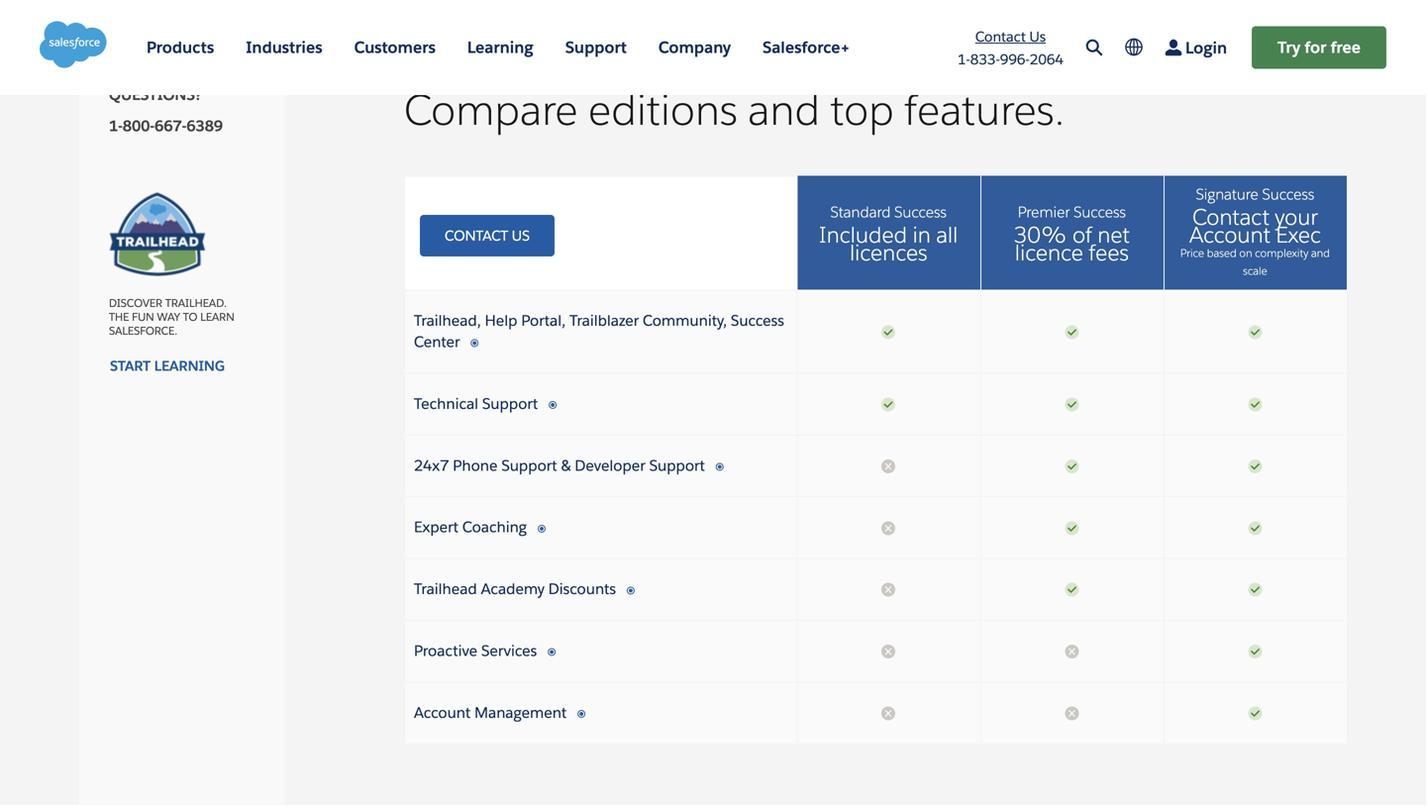 Task type: locate. For each thing, give the bounding box(es) containing it.
0 horizontal spatial contact
[[445, 227, 508, 245]]

&
[[561, 456, 571, 475]]

not included image
[[881, 582, 897, 598], [1065, 644, 1080, 660], [881, 706, 897, 722], [1065, 706, 1080, 722]]

not included image down technical support row
[[881, 459, 897, 474]]

signature success contact your account exec price based on complexity and scale
[[1181, 185, 1331, 278]]

us
[[1030, 28, 1046, 46]]

start
[[110, 357, 151, 375]]

support inside technical support row
[[482, 394, 538, 414]]

1 vertical spatial account
[[414, 703, 471, 723]]

proactive
[[414, 642, 478, 661]]

and right complexity
[[1312, 246, 1331, 260]]

0 horizontal spatial account
[[414, 703, 471, 723]]

1 not included image from the top
[[881, 459, 897, 474]]

net
[[1098, 221, 1130, 249]]

support left "&"
[[502, 456, 557, 475]]

support right developer
[[650, 456, 705, 475]]

not included image down trailhead academy discounts row
[[881, 644, 897, 660]]

account inside row
[[414, 703, 471, 723]]

premier success 30% of net licence fees
[[1015, 203, 1130, 267]]

signature
[[1197, 185, 1259, 204]]

0 vertical spatial 1-
[[958, 51, 971, 68]]

1- down questions?
[[109, 116, 123, 136]]

premier
[[1018, 203, 1071, 222]]

proactive services
[[414, 642, 537, 661]]

contact
[[976, 28, 1026, 46], [1193, 203, 1270, 231], [445, 227, 508, 245]]

1-
[[958, 51, 971, 68], [109, 116, 123, 136]]

not included image down 24x7 phone support & developer support row
[[881, 520, 897, 536]]

2 not included image from the top
[[881, 520, 897, 536]]

success up licences on the top right of page
[[895, 203, 947, 222]]

800-
[[123, 116, 155, 136]]

contact left us
[[445, 227, 508, 245]]

1 horizontal spatial 1-
[[958, 51, 971, 68]]

1 vertical spatial 1-
[[109, 116, 123, 136]]

1 vertical spatial and
[[1312, 246, 1331, 260]]

1-800-667-6389
[[109, 116, 223, 136]]

standard success included in all licences
[[819, 203, 959, 267]]

account
[[1190, 221, 1271, 249], [414, 703, 471, 723]]

success up fees
[[1074, 203, 1127, 222]]

24x7
[[414, 456, 449, 475]]

licence
[[1015, 239, 1084, 267]]

24x7 phone support & developer support row
[[404, 436, 1348, 498]]

1- left "996-"
[[958, 51, 971, 68]]

996-
[[1001, 51, 1030, 68]]

success
[[1263, 185, 1315, 204], [895, 203, 947, 222], [1074, 203, 1127, 222], [731, 311, 785, 330]]

in
[[913, 221, 931, 249]]

support right the technical
[[482, 394, 538, 414]]

trailhead, help portal, trailblazer community, success center row
[[404, 291, 1348, 374]]

academy
[[481, 580, 545, 599]]

expert
[[414, 518, 459, 537]]

success inside premier success 30% of net licence fees
[[1074, 203, 1127, 222]]

1 horizontal spatial contact
[[976, 28, 1026, 46]]

learning
[[154, 357, 225, 375]]

not included image for expert coaching
[[881, 520, 897, 536]]

not included image inside proactive services row
[[881, 644, 897, 660]]

coaching
[[463, 518, 527, 537]]

1 horizontal spatial account
[[1190, 221, 1271, 249]]

contact inside signature success contact your account exec price based on complexity and scale
[[1193, 203, 1270, 231]]

not included image for 24x7 phone support & developer support
[[881, 459, 897, 474]]

help
[[485, 311, 518, 330]]

and
[[748, 84, 821, 137], [1312, 246, 1331, 260]]

start learning link
[[109, 357, 226, 375]]

table
[[404, 291, 1348, 745]]

all
[[937, 221, 959, 249]]

contact up "996-"
[[976, 28, 1026, 46]]

included image inside 24x7 phone support & developer support row
[[1248, 459, 1264, 474]]

trailhead academy discounts
[[414, 580, 616, 599]]

contact inside contact us 1-833-996-2064
[[976, 28, 1026, 46]]

1 horizontal spatial and
[[1312, 246, 1331, 260]]

phone
[[453, 456, 498, 475]]

of
[[1073, 221, 1093, 249]]

success inside standard success included in all licences
[[895, 203, 947, 222]]

contact up the based
[[1193, 203, 1270, 231]]

account down proactive
[[414, 703, 471, 723]]

not included image
[[881, 459, 897, 474], [881, 520, 897, 536], [881, 644, 897, 660]]

included image inside 'expert coaching' row
[[1065, 520, 1080, 536]]

management
[[475, 703, 567, 723]]

not included image inside proactive services row
[[1065, 644, 1080, 660]]

0 horizontal spatial and
[[748, 84, 821, 137]]

included image
[[881, 324, 897, 340], [1065, 324, 1080, 340], [1248, 324, 1264, 340], [1248, 459, 1264, 474], [1065, 520, 1080, 536], [1248, 582, 1264, 598], [1248, 706, 1264, 722]]

2 vertical spatial not included image
[[881, 644, 897, 660]]

30%
[[1015, 221, 1068, 249]]

success right community,
[[731, 311, 785, 330]]

trailhead academy discounts row
[[404, 559, 1348, 621]]

not included image inside trailhead academy discounts row
[[881, 582, 897, 598]]

0 horizontal spatial 1-
[[109, 116, 123, 136]]

6389
[[187, 116, 223, 136]]

way
[[157, 310, 180, 324]]

success inside signature success contact your account exec price based on complexity and scale
[[1263, 185, 1315, 204]]

2 horizontal spatial contact
[[1193, 203, 1270, 231]]

0 vertical spatial not included image
[[881, 459, 897, 474]]

price
[[1181, 246, 1205, 260]]

support
[[482, 394, 538, 414], [502, 456, 557, 475], [650, 456, 705, 475]]

and left 'top'
[[748, 84, 821, 137]]

success up exec
[[1263, 185, 1315, 204]]

1 vertical spatial not included image
[[881, 520, 897, 536]]

success for your
[[1263, 185, 1315, 204]]

included image
[[881, 397, 897, 413], [1065, 397, 1080, 413], [1248, 397, 1264, 413], [1065, 459, 1080, 474], [1248, 520, 1264, 536], [1065, 582, 1080, 598], [1248, 644, 1264, 660]]

account down signature
[[1190, 221, 1271, 249]]

0 vertical spatial account
[[1190, 221, 1271, 249]]

3 not included image from the top
[[881, 644, 897, 660]]



Task type: describe. For each thing, give the bounding box(es) containing it.
trailhead, help portal, trailblazer community, success center
[[414, 311, 785, 352]]

standard
[[831, 203, 891, 222]]

contact us 1-833-996-2064
[[958, 28, 1064, 68]]

trailhead
[[414, 580, 477, 599]]

center
[[414, 332, 460, 352]]

start learning
[[110, 357, 225, 375]]

and inside signature success contact your account exec price based on complexity and scale
[[1312, 246, 1331, 260]]

2064
[[1030, 51, 1064, 68]]

success for in
[[895, 203, 947, 222]]

developer
[[575, 456, 646, 475]]

technical support row
[[404, 374, 1348, 436]]

account inside signature success contact your account exec price based on complexity and scale
[[1190, 221, 1271, 249]]

1- inside 1-800-667-6389 link
[[109, 116, 123, 136]]

trailblazer
[[570, 311, 639, 330]]

salesforce.
[[109, 324, 178, 338]]

included image inside account management row
[[1248, 706, 1264, 722]]

community,
[[643, 311, 727, 330]]

learn
[[200, 310, 235, 324]]

proactive services row
[[404, 621, 1348, 683]]

included image inside trailhead academy discounts row
[[1248, 582, 1264, 598]]

trailhead logo image
[[109, 192, 206, 277]]

discover
[[109, 296, 163, 310]]

24x7 phone support & developer support
[[414, 456, 705, 475]]

success for of
[[1074, 203, 1127, 222]]

exec
[[1277, 221, 1322, 249]]

site tools navigation
[[932, 25, 1387, 70]]

trailhead,
[[414, 311, 481, 330]]

complexity
[[1256, 246, 1309, 260]]

included image inside 'expert coaching' row
[[1248, 520, 1264, 536]]

based
[[1208, 246, 1237, 260]]

account management
[[414, 703, 567, 723]]

833-
[[971, 51, 1001, 68]]

1-800-667-6389 link
[[109, 116, 256, 137]]

contact for us
[[445, 227, 508, 245]]

faq
[[109, 13, 138, 32]]

questions?
[[109, 85, 203, 104]]

the
[[109, 310, 129, 324]]

fun
[[132, 310, 154, 324]]

portal,
[[522, 311, 566, 330]]

discounts
[[549, 580, 616, 599]]

to
[[183, 310, 198, 324]]

licences
[[850, 239, 928, 267]]

1- inside contact us 1-833-996-2064
[[958, 51, 971, 68]]

expert coaching row
[[404, 498, 1348, 559]]

contact us
[[445, 227, 530, 245]]

services
[[482, 642, 537, 661]]

included image inside 24x7 phone support & developer support row
[[1065, 459, 1080, 474]]

faq link
[[109, 0, 256, 45]]

your
[[1276, 203, 1319, 231]]

included
[[819, 221, 908, 249]]

us
[[512, 227, 530, 245]]

contact us link
[[976, 28, 1046, 46]]

success inside trailhead, help portal, trailblazer community, success center
[[731, 311, 785, 330]]

technical support
[[414, 394, 538, 414]]

compare editions and top features.
[[404, 84, 1065, 137]]

not included image for proactive services
[[881, 644, 897, 660]]

features.
[[905, 84, 1065, 137]]

contact us link
[[420, 215, 555, 257]]

on
[[1240, 246, 1253, 260]]

top
[[831, 84, 894, 137]]

table containing trailhead, help portal, trailblazer community, success center
[[404, 291, 1348, 745]]

editions
[[589, 84, 738, 137]]

trailhead.
[[165, 296, 227, 310]]

0 vertical spatial and
[[748, 84, 821, 137]]

technical
[[414, 394, 479, 414]]

discover trailhead. the fun way to learn salesforce.
[[109, 296, 235, 338]]

compare
[[404, 84, 578, 137]]

expert coaching
[[414, 518, 527, 537]]

contact for us
[[976, 28, 1026, 46]]

667-
[[155, 116, 187, 136]]

fees
[[1089, 239, 1129, 267]]

account management row
[[404, 683, 1348, 745]]

scale
[[1244, 264, 1268, 278]]



Task type: vqa. For each thing, say whether or not it's contained in the screenshot.
Contact Us 1-833-996-2064
yes



